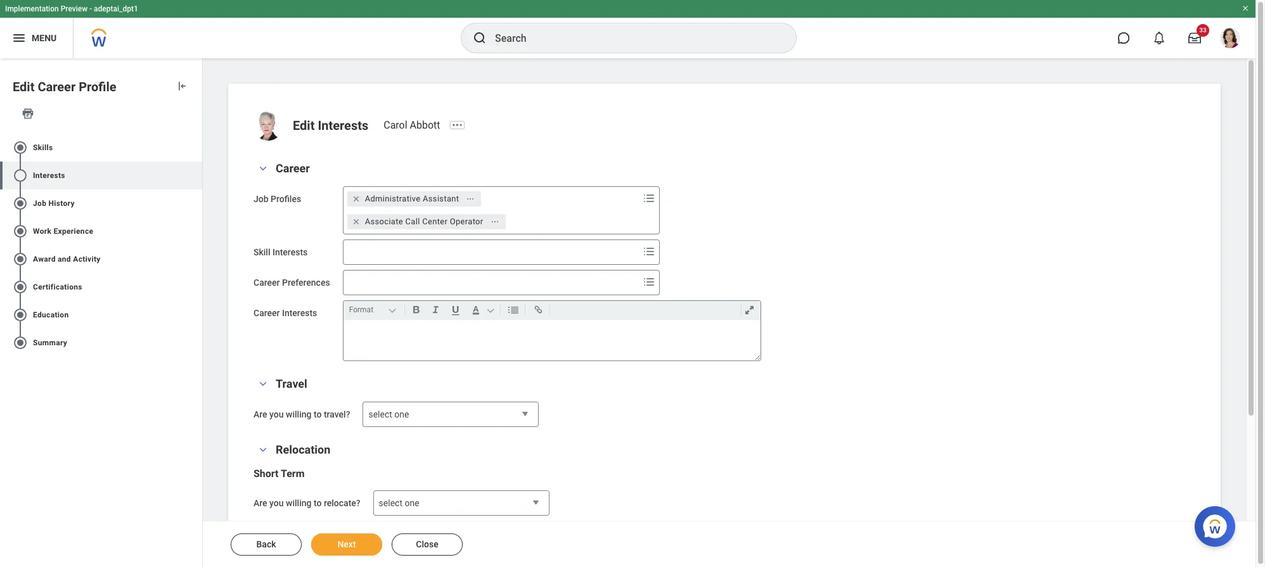 Task type: locate. For each thing, give the bounding box(es) containing it.
related actions image up operator
[[466, 195, 475, 203]]

chevron down image left career 'button'
[[256, 164, 271, 173]]

0 vertical spatial chevron down image
[[256, 164, 271, 173]]

select right relocate?
[[379, 498, 403, 508]]

0 vertical spatial edit
[[13, 79, 34, 94]]

interests left carol
[[318, 118, 368, 133]]

travel
[[276, 377, 307, 391]]

chevron down image inside travel group
[[256, 380, 271, 389]]

associate
[[365, 217, 403, 226]]

willing for travel?
[[286, 410, 312, 420]]

1 vertical spatial radio custom image
[[13, 279, 28, 295]]

chevron down image left "travel" button
[[256, 380, 271, 389]]

skills
[[33, 143, 53, 152]]

select one inside dropdown button
[[379, 498, 419, 508]]

job profiles
[[254, 194, 301, 204]]

Career Interests text field
[[343, 320, 761, 361]]

are for are you willing to relocate?
[[254, 498, 267, 508]]

1 to from the top
[[314, 410, 322, 420]]

1 chevron down image from the top
[[256, 164, 271, 173]]

willing down term
[[286, 498, 312, 508]]

career for career preferences
[[254, 278, 280, 288]]

career
[[38, 79, 76, 94], [276, 162, 310, 175], [254, 278, 280, 288], [254, 308, 280, 318]]

you inside travel group
[[270, 410, 284, 420]]

1 vertical spatial you
[[270, 498, 284, 508]]

error image
[[190, 140, 202, 155]]

are inside short term group
[[254, 498, 267, 508]]

willing
[[286, 410, 312, 420], [286, 498, 312, 508]]

33 button
[[1181, 24, 1210, 52]]

x small image
[[350, 193, 362, 205]]

0 vertical spatial to
[[314, 410, 322, 420]]

and
[[58, 255, 71, 264]]

5 radio custom image from the top
[[13, 335, 28, 350]]

edit
[[13, 79, 34, 94], [293, 118, 315, 133]]

related actions image for administrative assistant
[[466, 195, 475, 203]]

employee's photo (carol abbott) image
[[254, 112, 283, 141]]

relocate?
[[324, 498, 361, 508]]

radio custom image left summary
[[13, 335, 28, 350]]

carol abbott element
[[384, 119, 448, 131]]

Career Preferences field
[[343, 271, 639, 294]]

back button
[[231, 534, 302, 556]]

job inside list
[[33, 199, 46, 208]]

0 vertical spatial select one
[[369, 410, 409, 420]]

travel button
[[276, 377, 307, 391]]

career down skill
[[254, 278, 280, 288]]

career down career preferences
[[254, 308, 280, 318]]

edit interests
[[293, 118, 368, 133]]

1 radio custom image from the top
[[13, 168, 28, 183]]

related actions image right operator
[[490, 217, 499, 226]]

you inside short term group
[[270, 498, 284, 508]]

0 vertical spatial radio custom image
[[13, 140, 28, 155]]

0 vertical spatial you
[[270, 410, 284, 420]]

list containing skills
[[0, 129, 202, 362]]

radio custom image inside education link
[[13, 307, 28, 323]]

print image
[[22, 107, 34, 120]]

summary link
[[0, 329, 202, 357]]

1 vertical spatial chevron down image
[[256, 380, 271, 389]]

1 you from the top
[[270, 410, 284, 420]]

radio custom image
[[13, 140, 28, 155], [13, 279, 28, 295], [13, 307, 28, 323]]

select one inside popup button
[[369, 410, 409, 420]]

prompts image
[[641, 244, 657, 259], [641, 275, 657, 290]]

center
[[422, 217, 448, 226]]

skills link
[[0, 134, 202, 162]]

notifications large image
[[1153, 32, 1166, 44]]

certifications link
[[0, 273, 202, 301]]

3 radio custom image from the top
[[13, 224, 28, 239]]

prompts image
[[641, 191, 657, 206]]

chevron down image for travel
[[256, 380, 271, 389]]

interests right skill
[[273, 247, 308, 257]]

0 vertical spatial select
[[369, 410, 392, 420]]

radio custom image left certifications
[[13, 279, 28, 295]]

to left travel? on the bottom left of page
[[314, 410, 322, 420]]

education
[[33, 311, 69, 319]]

select one
[[369, 410, 409, 420], [379, 498, 419, 508]]

one
[[395, 410, 409, 420], [405, 498, 419, 508]]

1 vertical spatial to
[[314, 498, 322, 508]]

1 horizontal spatial related actions image
[[490, 217, 499, 226]]

select
[[369, 410, 392, 420], [379, 498, 403, 508]]

to for relocate?
[[314, 498, 322, 508]]

radio custom image inside award and activity link
[[13, 252, 28, 267]]

job inside career group
[[254, 194, 269, 204]]

willing inside short term group
[[286, 498, 312, 508]]

related actions image
[[466, 195, 475, 203], [490, 217, 499, 226]]

radio custom image left job history
[[13, 196, 28, 211]]

1 horizontal spatial edit
[[293, 118, 315, 133]]

job left history
[[33, 199, 46, 208]]

bold image
[[407, 302, 425, 318]]

related actions image inside associate call center operator, press delete to clear value. option
[[490, 217, 499, 226]]

short term button
[[254, 468, 305, 480]]

1 vertical spatial one
[[405, 498, 419, 508]]

select one for are you willing to relocate?
[[379, 498, 419, 508]]

1 vertical spatial edit
[[293, 118, 315, 133]]

select one button
[[373, 491, 549, 517]]

1 vertical spatial select
[[379, 498, 403, 508]]

1 horizontal spatial job
[[254, 194, 269, 204]]

0 vertical spatial prompts image
[[641, 244, 657, 259]]

interests down preferences in the left of the page
[[282, 308, 317, 318]]

administrative assistant element
[[365, 193, 459, 205]]

edit right employee's photo (carol abbott)
[[293, 118, 315, 133]]

one inside dropdown button
[[405, 498, 419, 508]]

interests up job history
[[33, 171, 65, 180]]

2 are from the top
[[254, 498, 267, 508]]

work experience
[[33, 227, 93, 236]]

2 vertical spatial radio custom image
[[13, 307, 28, 323]]

0 horizontal spatial edit
[[13, 79, 34, 94]]

format button
[[347, 303, 402, 317]]

menu button
[[0, 18, 73, 58]]

3 chevron down image from the top
[[256, 446, 271, 455]]

chevron down image for relocation
[[256, 446, 271, 455]]

0 vertical spatial one
[[395, 410, 409, 420]]

2 chevron down image from the top
[[256, 380, 271, 389]]

0 vertical spatial are
[[254, 410, 267, 420]]

edit up the print image on the top
[[13, 79, 34, 94]]

career interests
[[254, 308, 317, 318]]

administrative assistant
[[365, 194, 459, 204]]

you down short term button
[[270, 498, 284, 508]]

underline image
[[447, 302, 465, 318]]

1 radio custom image from the top
[[13, 140, 28, 155]]

you
[[270, 410, 284, 420], [270, 498, 284, 508]]

Skill Interests field
[[343, 241, 639, 264]]

job
[[254, 194, 269, 204], [33, 199, 46, 208]]

experience
[[54, 227, 93, 236]]

prompts image for skill interests
[[641, 244, 657, 259]]

chevron down image inside "relocation" group
[[256, 446, 271, 455]]

1 are from the top
[[254, 410, 267, 420]]

willing inside travel group
[[286, 410, 312, 420]]

radio custom image inside certifications link
[[13, 279, 28, 295]]

chevron down image up short
[[256, 446, 271, 455]]

radio custom image inside work experience link
[[13, 224, 28, 239]]

select inside popup button
[[369, 410, 392, 420]]

0 horizontal spatial job
[[33, 199, 46, 208]]

2 to from the top
[[314, 498, 322, 508]]

1 vertical spatial select one
[[379, 498, 419, 508]]

radio custom image left skills
[[13, 140, 28, 155]]

select right travel? on the bottom left of page
[[369, 410, 392, 420]]

are
[[254, 410, 267, 420], [254, 498, 267, 508]]

select one right travel? on the bottom left of page
[[369, 410, 409, 420]]

inbox large image
[[1189, 32, 1201, 44]]

select one up close
[[379, 498, 419, 508]]

adeptai_dpt1
[[94, 4, 138, 13]]

you down "travel" button
[[270, 410, 284, 420]]

3 radio custom image from the top
[[13, 307, 28, 323]]

job history link
[[0, 189, 202, 217]]

radio custom image inside summary link
[[13, 335, 28, 350]]

radio custom image down the print image on the top
[[13, 168, 28, 183]]

list
[[0, 129, 202, 362]]

career for career interests
[[254, 308, 280, 318]]

travel group
[[254, 377, 1196, 428]]

0 vertical spatial willing
[[286, 410, 312, 420]]

preview
[[61, 4, 88, 13]]

career group
[[254, 161, 1196, 361]]

select for are you willing to travel?
[[369, 410, 392, 420]]

chevron down image for career
[[256, 164, 271, 173]]

skill
[[254, 247, 270, 257]]

carol abbott
[[384, 119, 440, 131]]

radio custom image
[[13, 168, 28, 183], [13, 196, 28, 211], [13, 224, 28, 239], [13, 252, 28, 267], [13, 335, 28, 350]]

2 radio custom image from the top
[[13, 196, 28, 211]]

select inside dropdown button
[[379, 498, 403, 508]]

career up profiles
[[276, 162, 310, 175]]

to left relocate?
[[314, 498, 322, 508]]

format
[[349, 306, 373, 314]]

1 vertical spatial prompts image
[[641, 275, 657, 290]]

interests
[[318, 118, 368, 133], [33, 171, 65, 180], [273, 247, 308, 257], [282, 308, 317, 318]]

bulleted list image
[[505, 302, 522, 318]]

0 vertical spatial related actions image
[[466, 195, 475, 203]]

award
[[33, 255, 56, 264]]

2 vertical spatial chevron down image
[[256, 446, 271, 455]]

interests for edit
[[318, 118, 368, 133]]

0 horizontal spatial related actions image
[[466, 195, 475, 203]]

radio custom image for skills
[[13, 140, 28, 155]]

implementation preview -   adeptai_dpt1
[[5, 4, 138, 13]]

willing for relocate?
[[286, 498, 312, 508]]

to
[[314, 410, 322, 420], [314, 498, 322, 508]]

one inside popup button
[[395, 410, 409, 420]]

operator
[[450, 217, 483, 226]]

2 radio custom image from the top
[[13, 279, 28, 295]]

willing down "travel" button
[[286, 410, 312, 420]]

profile
[[79, 79, 116, 94]]

2 prompts image from the top
[[641, 275, 657, 290]]

chevron down image
[[256, 164, 271, 173], [256, 380, 271, 389], [256, 446, 271, 455]]

1 vertical spatial are
[[254, 498, 267, 508]]

1 vertical spatial related actions image
[[490, 217, 499, 226]]

interests for skill
[[273, 247, 308, 257]]

2 you from the top
[[270, 498, 284, 508]]

radio custom image left education
[[13, 307, 28, 323]]

preferences
[[282, 278, 330, 288]]

4 radio custom image from the top
[[13, 252, 28, 267]]

are inside travel group
[[254, 410, 267, 420]]

2 willing from the top
[[286, 498, 312, 508]]

carol
[[384, 119, 407, 131]]

job left profiles
[[254, 194, 269, 204]]

radio custom image left award
[[13, 252, 28, 267]]

one for are you willing to relocate?
[[405, 498, 419, 508]]

1 prompts image from the top
[[641, 244, 657, 259]]

radio custom image left work on the left of page
[[13, 224, 28, 239]]

you for are you willing to relocate?
[[270, 498, 284, 508]]

33
[[1200, 27, 1207, 34]]

x small image
[[350, 216, 362, 228]]

to inside short term group
[[314, 498, 322, 508]]

profiles
[[271, 194, 301, 204]]

1 vertical spatial willing
[[286, 498, 312, 508]]

short term group
[[254, 468, 1196, 517]]

career button
[[276, 162, 310, 175]]

radio custom image inside "job history" link
[[13, 196, 28, 211]]

1 willing from the top
[[286, 410, 312, 420]]

to inside travel group
[[314, 410, 322, 420]]



Task type: vqa. For each thing, say whether or not it's contained in the screenshot.
chevron down icon for Travel
yes



Task type: describe. For each thing, give the bounding box(es) containing it.
you for are you willing to travel?
[[270, 410, 284, 420]]

format group
[[347, 301, 763, 320]]

close
[[416, 540, 439, 550]]

activity
[[73, 255, 101, 264]]

next button
[[311, 534, 382, 556]]

radio custom image for education
[[13, 307, 28, 323]]

certifications
[[33, 283, 82, 292]]

abbott
[[410, 119, 440, 131]]

skill interests
[[254, 247, 308, 257]]

transformation import image
[[176, 80, 188, 93]]

career preferences
[[254, 278, 330, 288]]

implementation
[[5, 4, 59, 13]]

radio custom image for job history
[[13, 196, 28, 211]]

are you willing to travel?
[[254, 410, 350, 420]]

are for are you willing to travel?
[[254, 410, 267, 420]]

relocation
[[276, 443, 331, 456]]

job for job history
[[33, 199, 46, 208]]

short
[[254, 468, 279, 480]]

radio custom image for summary
[[13, 335, 28, 350]]

radio custom image for work experience
[[13, 224, 28, 239]]

summary
[[33, 338, 67, 347]]

action bar region
[[208, 521, 1256, 567]]

edit for edit interests
[[293, 118, 315, 133]]

education link
[[0, 301, 202, 329]]

to for travel?
[[314, 410, 322, 420]]

call
[[405, 217, 420, 226]]

link image
[[530, 302, 547, 318]]

interests inside 'link'
[[33, 171, 65, 180]]

prompts image for career preferences
[[641, 275, 657, 290]]

relocation button
[[276, 443, 331, 456]]

edit for edit career profile
[[13, 79, 34, 94]]

error image
[[190, 168, 202, 183]]

relocation group
[[254, 443, 1196, 567]]

job history
[[33, 199, 75, 208]]

select one button
[[363, 402, 539, 428]]

history
[[49, 199, 75, 208]]

term
[[281, 468, 305, 480]]

justify image
[[11, 30, 27, 46]]

menu banner
[[0, 0, 1256, 58]]

back
[[256, 540, 276, 550]]

job for job profiles
[[254, 194, 269, 204]]

close button
[[392, 534, 463, 556]]

travel?
[[324, 410, 350, 420]]

edit career profile
[[13, 79, 116, 94]]

work experience link
[[0, 217, 202, 245]]

award and activity link
[[0, 245, 202, 273]]

related actions image for associate call center operator
[[490, 217, 499, 226]]

-
[[89, 4, 92, 13]]

next
[[338, 540, 356, 550]]

award and activity
[[33, 255, 101, 264]]

short term
[[254, 468, 305, 480]]

maximize image
[[741, 302, 758, 318]]

assistant
[[423, 194, 459, 204]]

administrative
[[365, 194, 421, 204]]

interests link
[[0, 162, 202, 189]]

search image
[[472, 30, 488, 46]]

close environment banner image
[[1242, 4, 1250, 12]]

interests for career
[[282, 308, 317, 318]]

work
[[33, 227, 51, 236]]

items selected list box
[[343, 188, 640, 233]]

menu
[[32, 33, 57, 43]]

one for are you willing to travel?
[[395, 410, 409, 420]]

associate call center operator
[[365, 217, 483, 226]]

career for career
[[276, 162, 310, 175]]

Search Workday  search field
[[495, 24, 770, 52]]

radio custom image for certifications
[[13, 279, 28, 295]]

associate call center operator element
[[365, 216, 483, 228]]

select for are you willing to relocate?
[[379, 498, 403, 508]]

radio custom image for award and activity
[[13, 252, 28, 267]]

career left profile
[[38, 79, 76, 94]]

profile logan mcneil image
[[1220, 28, 1241, 51]]

associate call center operator, press delete to clear value. option
[[347, 214, 506, 230]]

italic image
[[427, 302, 444, 318]]

administrative assistant, press delete to clear value. option
[[347, 191, 481, 207]]

are you willing to relocate?
[[254, 498, 361, 508]]

radio custom image for interests
[[13, 168, 28, 183]]

select one for are you willing to travel?
[[369, 410, 409, 420]]



